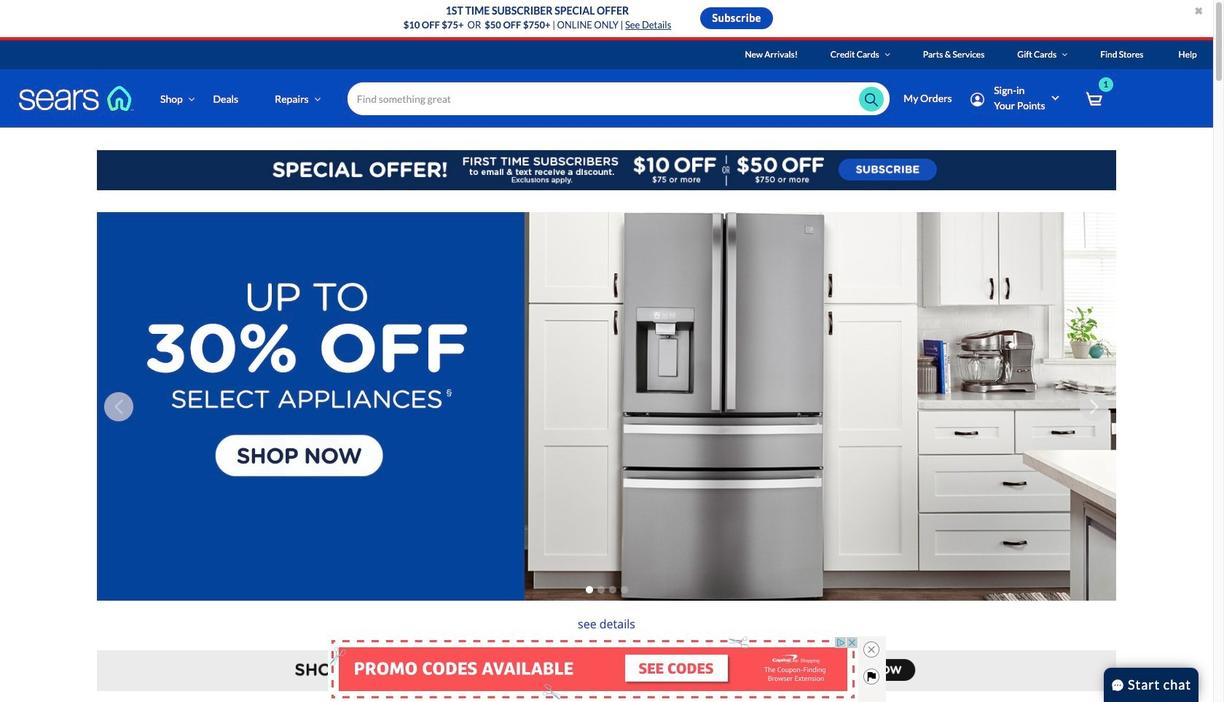 Task type: vqa. For each thing, say whether or not it's contained in the screenshot.
Sony KD43X85K 43 inch X85K 4K HDR LED Google TV image
no



Task type: describe. For each thing, give the bounding box(es) containing it.
home image
[[18, 85, 135, 112]]

1 horizontal spatial angle down image
[[885, 50, 891, 59]]

2 horizontal spatial angle down image
[[1062, 50, 1068, 59]]



Task type: locate. For each thing, give the bounding box(es) containing it.
advertisement element
[[328, 636, 858, 702]]

view cart image
[[1086, 91, 1103, 107]]

banner
[[0, 40, 1225, 149]]

settings image
[[971, 92, 985, 106]]

angle down image
[[188, 94, 195, 104]]

0 horizontal spatial angle down image
[[314, 94, 321, 104]]

angle down image
[[885, 50, 891, 59], [1062, 50, 1068, 59], [314, 94, 321, 104]]

Search text field
[[348, 82, 890, 115]]



